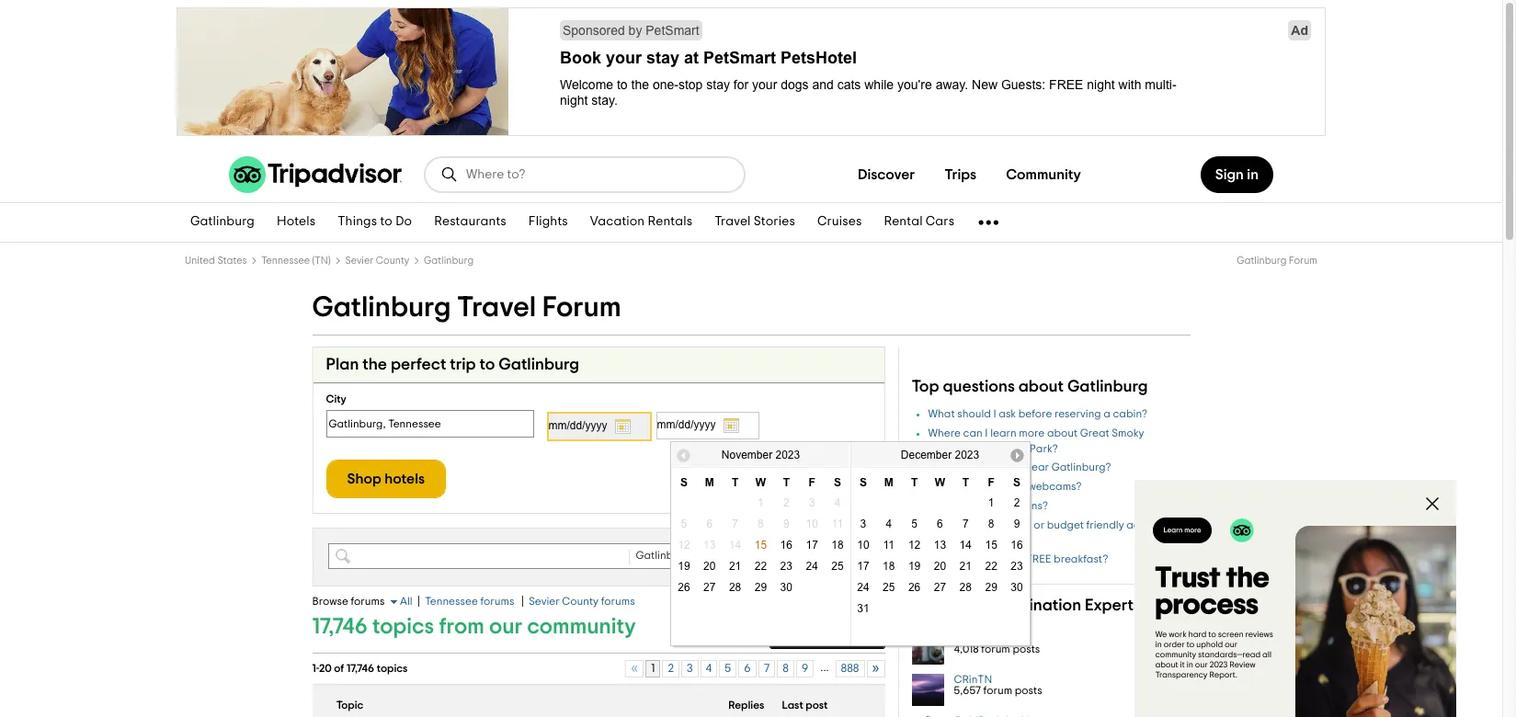 Task type: vqa. For each thing, say whether or not it's contained in the screenshot.


Task type: locate. For each thing, give the bounding box(es) containing it.
0 horizontal spatial 8
[[758, 518, 764, 531]]

united states
[[185, 256, 247, 266]]

0 horizontal spatial 30
[[780, 581, 793, 594]]

23 up gatlinburg destination experts
[[1011, 560, 1023, 573]]

discover
[[858, 167, 915, 182]]

free
[[1006, 519, 1031, 530], [1026, 554, 1051, 565]]

do up area
[[1010, 462, 1023, 473]]

forum inside crintn 5,657 forum posts
[[984, 685, 1013, 696]]

1 left 'if'
[[988, 497, 994, 509]]

0 vertical spatial in
[[1247, 167, 1259, 182]]

2 down november 2023
[[783, 497, 790, 509]]

2
[[783, 497, 790, 509], [1014, 497, 1020, 509], [668, 663, 674, 674]]

4 t from the left
[[962, 476, 969, 489]]

8 up offer
[[988, 518, 994, 531]]

t down is
[[962, 476, 969, 489]]

2 vertical spatial 4
[[706, 663, 712, 674]]

i left ask
[[994, 408, 996, 419]]

1 vertical spatial sevier
[[529, 596, 560, 607]]

sevier county forums link
[[529, 596, 635, 607]]

1 28 from the left
[[729, 581, 741, 594]]

4,018
[[954, 644, 979, 655]]

in right sign
[[1247, 167, 1259, 182]]

in
[[1247, 167, 1259, 182], [1175, 519, 1183, 530]]

a right offer
[[1017, 554, 1024, 565]]

m for december 2023
[[884, 476, 894, 489]]

about up park?
[[1047, 427, 1078, 439]]

1 horizontal spatial 21
[[960, 560, 972, 573]]

2 vertical spatial to
[[997, 462, 1007, 473]]

2023 right november
[[776, 448, 800, 461]]

1 horizontal spatial 13
[[934, 539, 946, 552]]

2 30 from the left
[[1011, 581, 1023, 594]]

0 horizontal spatial the
[[362, 357, 387, 373]]

free down it
[[1006, 519, 1031, 530]]

posts down gatlinburg destination experts
[[1013, 644, 1040, 655]]

0 vertical spatial about
[[1019, 379, 1064, 396]]

25
[[832, 560, 844, 573], [883, 581, 895, 594]]

0 vertical spatial do
[[1010, 462, 1023, 473]]

14
[[729, 539, 741, 552], [960, 539, 972, 552]]

29 down offer
[[985, 581, 998, 594]]

posts
[[1013, 644, 1040, 655], [1015, 685, 1042, 696]]

gatlinburg link
[[179, 203, 266, 242], [424, 256, 474, 266]]

to down the national
[[997, 462, 1007, 473]]

2 m from the left
[[884, 476, 894, 489]]

7 link
[[758, 660, 775, 678]]

what
[[928, 408, 955, 419], [928, 462, 955, 473], [928, 500, 955, 511], [928, 519, 955, 530], [928, 554, 955, 565]]

30 up gatlinburg destination experts
[[1011, 581, 1023, 594]]

can down should
[[963, 427, 983, 439]]

30
[[780, 581, 793, 594], [1011, 581, 1023, 594]]

forums for gatlinburg forums
[[693, 550, 727, 561]]

t down november
[[732, 476, 739, 489]]

posts inside bradmac 4,018 forum posts
[[1013, 644, 1040, 655]]

1 14 from the left
[[729, 539, 741, 552]]

1 27 from the left
[[704, 581, 716, 594]]

topics down all
[[372, 616, 434, 638]]

1 horizontal spatial 26
[[908, 581, 921, 594]]

1 vertical spatial 3
[[860, 518, 866, 531]]

sign in
[[1215, 167, 1259, 182]]

1 horizontal spatial 2
[[783, 497, 790, 509]]

21 right gatlinburg forums
[[729, 560, 741, 573]]

4 s from the left
[[1013, 476, 1021, 489]]

21 down area? at the bottom of the page
[[960, 560, 972, 573]]

are up area? at the bottom of the page
[[957, 519, 975, 530]]

i left learn
[[985, 427, 988, 439]]

national
[[983, 443, 1027, 454]]

do left 'if'
[[985, 500, 998, 511]]

29
[[755, 581, 767, 594], [985, 581, 998, 594]]

restaurants link
[[423, 203, 518, 242]]

14 up 'hotels'
[[960, 539, 972, 552]]

topics right of
[[377, 663, 408, 674]]

posts inside crintn 5,657 forum posts
[[1015, 685, 1042, 696]]

1 vertical spatial do
[[985, 500, 998, 511]]

1 19 from the left
[[678, 560, 690, 573]]

t down november 2023
[[783, 476, 790, 489]]

1 horizontal spatial 19
[[908, 560, 921, 573]]

1 horizontal spatial forum
[[1289, 256, 1318, 266]]

2 19 from the left
[[908, 560, 921, 573]]

travel left stories
[[715, 216, 751, 228]]

2 where from the top
[[928, 481, 961, 492]]

gatlinburg link up united states link
[[179, 203, 266, 242]]

2023 for november 2023
[[776, 448, 800, 461]]

5 what from the top
[[928, 554, 955, 565]]

0 horizontal spatial 28
[[729, 581, 741, 594]]

1 horizontal spatial travel
[[715, 216, 751, 228]]

2 right 'if'
[[1014, 497, 1020, 509]]

ask a question link
[[785, 626, 869, 639]]

0 vertical spatial county
[[376, 256, 409, 266]]

13
[[704, 539, 716, 552], [934, 539, 946, 552]]

1 vertical spatial 25
[[883, 581, 895, 594]]

post
[[806, 700, 828, 711]]

1 w from the left
[[756, 476, 766, 489]]

bradmac
[[954, 633, 1001, 644]]

1 vertical spatial county
[[562, 596, 599, 607]]

to left do
[[380, 216, 393, 228]]

6 left 7 link in the right bottom of the page
[[744, 663, 751, 674]]

2 left 3 link
[[668, 663, 674, 674]]

free down or
[[1026, 554, 1051, 565]]

2 12 from the left
[[908, 539, 921, 552]]

1 vertical spatial 10
[[857, 539, 870, 552]]

about
[[1019, 379, 1064, 396], [1047, 427, 1078, 439]]

17,746 down browse forums
[[312, 616, 368, 638]]

1 vertical spatial 17
[[857, 560, 870, 573]]

5 up gatlinburg forums
[[681, 518, 687, 531]]

0 vertical spatial 24
[[806, 560, 818, 573]]

17 up ask a question
[[806, 539, 818, 552]]

gatlinburg link down restaurants link
[[424, 256, 474, 266]]

1 horizontal spatial 11
[[883, 539, 895, 552]]

2 16 from the left
[[1011, 539, 1023, 552]]

5 link
[[719, 660, 737, 678]]

a up great
[[1104, 408, 1111, 419]]

0 vertical spatial posts
[[1013, 644, 1040, 655]]

18
[[832, 539, 844, 552], [883, 560, 895, 573]]

1 vertical spatial travel
[[457, 293, 536, 322]]

to right trip
[[480, 357, 495, 373]]

2 15 from the left
[[985, 539, 998, 552]]

18 left 'hotels'
[[883, 560, 895, 573]]

28 up 5 link
[[729, 581, 741, 594]]

rental
[[884, 216, 923, 228]]

0 horizontal spatial 18
[[832, 539, 844, 552]]

2 horizontal spatial to
[[997, 462, 1007, 473]]

18 up question
[[832, 539, 844, 552]]

1 horizontal spatial a
[[1017, 554, 1024, 565]]

28 down 'hotels'
[[960, 581, 972, 594]]

1 horizontal spatial to
[[480, 357, 495, 373]]

8 right 7 link in the right bottom of the page
[[783, 663, 789, 674]]

0 horizontal spatial 25
[[832, 560, 844, 573]]

2 vertical spatial i
[[979, 500, 982, 511]]

a right ask
[[808, 626, 816, 639]]

are
[[963, 481, 981, 492], [957, 519, 975, 530]]

0 vertical spatial 17,746
[[312, 616, 368, 638]]

tennessee (tn)
[[261, 256, 331, 266]]

browse
[[312, 596, 348, 607]]

1 2023 from the left
[[776, 448, 800, 461]]

tennessee forums link
[[425, 596, 514, 607]]

the
[[362, 357, 387, 373], [983, 481, 999, 492], [928, 535, 945, 546]]

smoky
[[1112, 427, 1145, 439]]

community
[[1006, 167, 1081, 182]]

0 vertical spatial are
[[963, 481, 981, 492]]

cruises
[[817, 216, 862, 228]]

0 horizontal spatial to
[[380, 216, 393, 228]]

None search field
[[426, 158, 744, 191]]

2 w from the left
[[935, 476, 945, 489]]

travel
[[715, 216, 751, 228], [457, 293, 536, 322]]

1 horizontal spatial 9
[[802, 663, 809, 674]]

17,746 right of
[[347, 663, 374, 674]]

1 where from the top
[[928, 427, 961, 439]]

mountains
[[928, 443, 981, 454]]

2 21 from the left
[[960, 560, 972, 573]]

2023 up is
[[955, 448, 980, 461]]

15 right gatlinburg forums
[[755, 539, 767, 552]]

10
[[806, 518, 818, 531], [857, 539, 870, 552]]

27 down gatlinburg forums
[[704, 581, 716, 594]]

1 vertical spatial forum
[[542, 293, 621, 322]]

where down is
[[928, 481, 961, 492]]

5 right 4 link
[[725, 663, 731, 674]]

sevier county
[[345, 256, 409, 266]]

14 right gatlinburg forums
[[729, 539, 741, 552]]

2 2023 from the left
[[955, 448, 980, 461]]

1 horizontal spatial 4
[[835, 497, 841, 509]]

dialog
[[1135, 480, 1457, 717]]

0 horizontal spatial county
[[376, 256, 409, 266]]

forum right 4,018
[[981, 644, 1010, 655]]

county for sevier county forums
[[562, 596, 599, 607]]

1 29 from the left
[[755, 581, 767, 594]]

trips
[[945, 167, 977, 182]]

1 horizontal spatial gatlinburg link
[[424, 256, 474, 266]]

to
[[380, 216, 393, 228], [480, 357, 495, 373], [997, 462, 1007, 473]]

7 left the 8 link
[[764, 663, 770, 674]]

is
[[957, 462, 965, 473]]

0 horizontal spatial 21
[[729, 560, 741, 573]]

24 up 31
[[857, 581, 870, 594]]

888 link
[[836, 660, 865, 678]]

sevier for sevier county
[[345, 256, 374, 266]]

16 up ask
[[780, 539, 793, 552]]

26 down gatlinburg forums
[[678, 581, 690, 594]]

discover button
[[843, 156, 930, 193]]

w for december
[[935, 476, 945, 489]]

9 inside 9 link
[[802, 663, 809, 674]]

0 horizontal spatial f
[[809, 476, 815, 489]]

1 horizontal spatial 20
[[704, 560, 716, 573]]

forum inside bradmac 4,018 forum posts
[[981, 644, 1010, 655]]

2 f from the left
[[988, 476, 995, 489]]

1 vertical spatial in
[[1175, 519, 1183, 530]]

27 up bradmac icon
[[934, 581, 946, 594]]

1
[[758, 497, 764, 509], [988, 497, 994, 509], [651, 663, 655, 674]]

the right plan
[[362, 357, 387, 373]]

30 up ask
[[780, 581, 793, 594]]

park?
[[1030, 443, 1058, 454]]

29 up 7 link in the right bottom of the page
[[755, 581, 767, 594]]

1 f from the left
[[809, 476, 815, 489]]

0 horizontal spatial 14
[[729, 539, 741, 552]]

if
[[1001, 500, 1007, 511]]

0 horizontal spatial 26
[[678, 581, 690, 594]]

1 horizontal spatial 27
[[934, 581, 946, 594]]

2 what from the top
[[928, 462, 955, 473]]

1 horizontal spatial sevier
[[529, 596, 560, 607]]

2 27 from the left
[[934, 581, 946, 594]]

1 left 2 link at left
[[651, 663, 655, 674]]

4 link
[[700, 660, 717, 678]]

22 down some
[[985, 560, 998, 573]]

0 vertical spatial 11
[[832, 518, 843, 531]]

w down november 2023
[[756, 476, 766, 489]]

in right activities
[[1175, 519, 1183, 530]]

24 up ask a question
[[806, 560, 818, 573]]

experts
[[1085, 598, 1141, 615]]

0 horizontal spatial sevier
[[345, 256, 374, 266]]

last
[[782, 700, 803, 711]]

posts down bradmac 4,018 forum posts
[[1015, 685, 1042, 696]]

gatlinburg destination experts
[[912, 598, 1141, 615]]

9 right the 8 link
[[802, 663, 809, 674]]

county down do
[[376, 256, 409, 266]]

8 down november 2023
[[758, 518, 764, 531]]

1 vertical spatial 11
[[883, 539, 895, 552]]

t down the december
[[911, 476, 918, 489]]

0 vertical spatial sevier
[[345, 256, 374, 266]]

1 m from the left
[[705, 476, 714, 489]]

6 left some
[[937, 518, 943, 531]]

the down there
[[983, 481, 999, 492]]

12
[[678, 539, 690, 552], [908, 539, 921, 552]]

6 up gatlinburg forums
[[707, 518, 713, 531]]

17,746 topics from our community
[[312, 616, 636, 638]]

tennessee up from
[[425, 596, 478, 607]]

what should i ask before reserving a cabin? where can i learn more about great smoky mountains national park? what is there to do near gatlinburg? where are the area webcams? what can i do if it rains? what are some free or budget friendly activities in the area? what hotels offer a free breakfast?
[[928, 408, 1183, 565]]

7 up area? at the bottom of the page
[[963, 518, 969, 531]]

advertisement region
[[0, 7, 1503, 140], [1135, 480, 1457, 717]]

1 horizontal spatial f
[[988, 476, 995, 489]]

t
[[732, 476, 739, 489], [783, 476, 790, 489], [911, 476, 918, 489], [962, 476, 969, 489]]

9 down november 2023
[[783, 518, 790, 531]]

16 up offer
[[1011, 539, 1023, 552]]

forums for browse forums
[[351, 596, 385, 607]]

i up some
[[979, 500, 982, 511]]

1 vertical spatial tennessee
[[425, 596, 478, 607]]

forum for crintn
[[984, 685, 1013, 696]]

offer
[[990, 554, 1015, 565]]

tripadvisor image
[[229, 156, 402, 193]]

1 vertical spatial to
[[480, 357, 495, 373]]

travel up trip
[[457, 293, 536, 322]]

0 horizontal spatial 22
[[755, 560, 767, 573]]

sevier right the (tn)
[[345, 256, 374, 266]]

1-20 of 17,746 topics
[[312, 663, 408, 674]]

23
[[780, 560, 793, 573], [1011, 560, 1023, 573]]

community button
[[991, 156, 1096, 193]]

0 horizontal spatial m
[[705, 476, 714, 489]]

can
[[963, 427, 983, 439], [957, 500, 977, 511]]

2 horizontal spatial 20
[[934, 560, 946, 573]]

0 horizontal spatial 16
[[780, 539, 793, 552]]

county for sevier county
[[376, 256, 409, 266]]

where up mountains
[[928, 427, 961, 439]]

vacation rentals link
[[579, 203, 704, 242]]

0 vertical spatial a
[[1104, 408, 1111, 419]]

0 horizontal spatial 27
[[704, 581, 716, 594]]

2 13 from the left
[[934, 539, 946, 552]]

None submit
[[326, 460, 446, 498], [777, 543, 832, 570], [326, 460, 446, 498], [777, 543, 832, 570]]

1 s from the left
[[680, 476, 688, 489]]

the left area? at the bottom of the page
[[928, 535, 945, 546]]

0 vertical spatial tennessee
[[261, 256, 310, 266]]

7 down november
[[732, 518, 738, 531]]

26 up bradmac icon
[[908, 581, 921, 594]]

15 up offer
[[985, 539, 998, 552]]

1 horizontal spatial 22
[[985, 560, 998, 573]]

1 horizontal spatial i
[[985, 427, 988, 439]]

21
[[729, 560, 741, 573], [960, 560, 972, 573]]

4
[[835, 497, 841, 509], [886, 518, 892, 531], [706, 663, 712, 674]]

w down 'december 2023'
[[935, 476, 945, 489]]

2 23 from the left
[[1011, 560, 1023, 573]]

2 s from the left
[[834, 476, 841, 489]]

forum right the 5,657
[[984, 685, 1013, 696]]

0 horizontal spatial 29
[[755, 581, 767, 594]]

0 horizontal spatial 10
[[806, 518, 818, 531]]

0 vertical spatial forum
[[981, 644, 1010, 655]]

0 vertical spatial 17
[[806, 539, 818, 552]]

m for november 2023
[[705, 476, 714, 489]]

united
[[185, 256, 215, 266]]

county up community
[[562, 596, 599, 607]]

topics
[[372, 616, 434, 638], [377, 663, 408, 674]]

are down there
[[963, 481, 981, 492]]

0 horizontal spatial do
[[985, 500, 998, 511]]

states
[[217, 256, 247, 266]]

sevier up community
[[529, 596, 560, 607]]

11
[[832, 518, 843, 531], [883, 539, 895, 552]]

0 horizontal spatial 20
[[319, 663, 332, 674]]

county
[[376, 256, 409, 266], [562, 596, 599, 607]]

5 down the december
[[912, 518, 918, 531]]

travel stories link
[[704, 203, 806, 242]]

22 right gatlinburg forums
[[755, 560, 767, 573]]

0 horizontal spatial 3
[[687, 663, 693, 674]]

flights
[[529, 216, 568, 228]]

1 horizontal spatial 29
[[985, 581, 998, 594]]

can up area? at the bottom of the page
[[957, 500, 977, 511]]

tennessee (tn) link
[[261, 256, 331, 266]]

do
[[1010, 462, 1023, 473], [985, 500, 998, 511]]

23 up ask
[[780, 560, 793, 573]]

forums
[[693, 550, 727, 561], [351, 596, 385, 607], [480, 596, 514, 607], [601, 596, 635, 607]]

24
[[806, 560, 818, 573], [857, 581, 870, 594]]

0 horizontal spatial 1
[[651, 663, 655, 674]]

crintn image
[[912, 674, 944, 706]]

2 28 from the left
[[960, 581, 972, 594]]

united states link
[[185, 256, 247, 266]]

9 down it
[[1014, 518, 1020, 531]]

17 up 31
[[857, 560, 870, 573]]

1 down november 2023
[[758, 497, 764, 509]]

1 horizontal spatial 15
[[985, 539, 998, 552]]

about up before
[[1019, 379, 1064, 396]]

crintn
[[954, 674, 992, 685]]



Task type: describe. For each thing, give the bounding box(es) containing it.
2 29 from the left
[[985, 581, 998, 594]]

before
[[1019, 408, 1052, 419]]

2 horizontal spatial 8
[[988, 518, 994, 531]]

0 horizontal spatial 7
[[732, 518, 738, 531]]

1 horizontal spatial 6
[[744, 663, 751, 674]]

1 horizontal spatial 25
[[883, 581, 895, 594]]

1 21 from the left
[[729, 560, 741, 573]]

2 horizontal spatial 2
[[1014, 497, 1020, 509]]

some
[[977, 519, 1004, 530]]

4 what from the top
[[928, 519, 955, 530]]

webcams?
[[1029, 481, 1082, 492]]

perfect
[[391, 357, 446, 373]]

0 horizontal spatial gatlinburg link
[[179, 203, 266, 242]]

8 link
[[777, 660, 794, 678]]

2 vertical spatial a
[[808, 626, 816, 639]]

0 vertical spatial 18
[[832, 539, 844, 552]]

1 what from the top
[[928, 408, 955, 419]]

1 horizontal spatial 10
[[857, 539, 870, 552]]

sign
[[1215, 167, 1244, 182]]

0 horizontal spatial 2
[[668, 663, 674, 674]]

1 13 from the left
[[704, 539, 716, 552]]

flights link
[[518, 203, 579, 242]]

rental cars link
[[873, 203, 966, 242]]

vacation rentals
[[590, 216, 693, 228]]

1 horizontal spatial 7
[[764, 663, 770, 674]]

do
[[396, 216, 412, 228]]

0 horizontal spatial forum
[[542, 293, 621, 322]]

3 t from the left
[[911, 476, 918, 489]]

1 vertical spatial free
[[1026, 554, 1051, 565]]

crintn 5,657 forum posts
[[954, 674, 1042, 696]]

2 link
[[662, 660, 680, 678]]

trips button
[[930, 156, 991, 193]]

things
[[338, 216, 377, 228]]

tennessee for tennessee (tn)
[[261, 256, 310, 266]]

cars
[[926, 216, 955, 228]]

1 horizontal spatial do
[[1010, 462, 1023, 473]]

activities
[[1127, 519, 1172, 530]]

1 vertical spatial 24
[[857, 581, 870, 594]]

1 vertical spatial gatlinburg link
[[424, 256, 474, 266]]

1 horizontal spatial 8
[[783, 663, 789, 674]]

vacation
[[590, 216, 645, 228]]

cabin?
[[1113, 408, 1148, 419]]

1 vertical spatial a
[[1017, 554, 1024, 565]]

0 horizontal spatial mm/dd/yyyy
[[549, 419, 607, 432]]

learn
[[991, 427, 1017, 439]]

replies
[[728, 700, 764, 711]]

1 vertical spatial 4
[[886, 518, 892, 531]]

1 t from the left
[[732, 476, 739, 489]]

«
[[631, 661, 638, 676]]

things to do
[[338, 216, 412, 228]]

0 vertical spatial i
[[994, 408, 996, 419]]

hotels link
[[266, 203, 327, 242]]

should
[[957, 408, 991, 419]]

1 15 from the left
[[755, 539, 767, 552]]

2 horizontal spatial 6
[[937, 518, 943, 531]]

top questions about gatlinburg
[[912, 379, 1148, 396]]

2 horizontal spatial 5
[[912, 518, 918, 531]]

sevier county link
[[345, 256, 409, 266]]

2 horizontal spatial 3
[[860, 518, 866, 531]]

0 vertical spatial travel
[[715, 216, 751, 228]]

1 horizontal spatial 18
[[883, 560, 895, 573]]

0 horizontal spatial 11
[[832, 518, 843, 531]]

1 23 from the left
[[780, 560, 793, 573]]

0 vertical spatial 4
[[835, 497, 841, 509]]

december
[[901, 448, 952, 461]]

0 vertical spatial can
[[963, 427, 983, 439]]

more
[[1019, 427, 1045, 439]]

1 horizontal spatial 1
[[758, 497, 764, 509]]

1 vertical spatial are
[[957, 519, 975, 530]]

stories
[[754, 216, 795, 228]]

area?
[[947, 535, 977, 546]]

Search search field
[[466, 166, 729, 183]]

City text field
[[326, 410, 534, 438]]

breakfast?
[[1054, 554, 1108, 565]]

1 22 from the left
[[755, 560, 767, 573]]

5 inside 5 link
[[725, 663, 731, 674]]

about inside what should i ask before reserving a cabin? where can i learn more about great smoky mountains national park? what is there to do near gatlinburg? where are the area webcams? what can i do if it rains? what are some free or budget friendly activities in the area? what hotels offer a free breakfast?
[[1047, 427, 1078, 439]]

2 horizontal spatial 9
[[1014, 518, 1020, 531]]

reserving
[[1055, 408, 1101, 419]]

f for 2
[[809, 476, 815, 489]]

w for november
[[756, 476, 766, 489]]

1 vertical spatial can
[[957, 500, 977, 511]]

browse forums
[[312, 596, 385, 607]]

gatlinburg travel forum
[[312, 293, 621, 322]]

2023 for december 2023
[[955, 448, 980, 461]]

0 horizontal spatial 5
[[681, 518, 687, 531]]

2 horizontal spatial 1
[[988, 497, 994, 509]]

3 link
[[681, 660, 698, 678]]

2 22 from the left
[[985, 560, 998, 573]]

2 t from the left
[[783, 476, 790, 489]]

forum for bradmac
[[981, 644, 1010, 655]]

0 horizontal spatial 24
[[806, 560, 818, 573]]

posts for crintn 5,657 forum posts
[[1015, 685, 1042, 696]]

question
[[819, 626, 869, 639]]

november
[[722, 448, 773, 461]]

bradmac image
[[912, 633, 944, 665]]

tennessee for tennessee forums
[[425, 596, 478, 607]]

posts for bradmac 4,018 forum posts
[[1013, 644, 1040, 655]]

bradmac 4,018 forum posts
[[954, 633, 1040, 655]]

there
[[968, 462, 994, 473]]

» link
[[867, 660, 885, 678]]

rentals
[[648, 216, 693, 228]]

last post
[[782, 700, 828, 711]]

1 horizontal spatial the
[[928, 535, 945, 546]]

0 vertical spatial forum
[[1289, 256, 1318, 266]]

community
[[527, 616, 636, 638]]

0 horizontal spatial i
[[979, 500, 982, 511]]

to inside what should i ask before reserving a cabin? where can i learn more about great smoky mountains national park? what is there to do near gatlinburg? where are the area webcams? what can i do if it rains? what are some free or budget friendly activities in the area? what hotels offer a free breakfast?
[[997, 462, 1007, 473]]

it
[[1009, 500, 1016, 511]]

search image
[[440, 166, 459, 184]]

1 horizontal spatial 17
[[857, 560, 870, 573]]

gatlinburg forum
[[1237, 256, 1318, 266]]

restaurants
[[434, 216, 507, 228]]

plan the perfect trip to gatlinburg
[[326, 357, 579, 373]]

december 2023
[[901, 448, 980, 461]]

2 horizontal spatial the
[[983, 481, 999, 492]]

from
[[439, 616, 484, 638]]

31
[[857, 602, 870, 615]]

0 vertical spatial 25
[[832, 560, 844, 573]]

sevier for sevier county forums
[[529, 596, 560, 607]]

hotels
[[277, 216, 316, 228]]

crintn link
[[954, 674, 992, 685]]

or
[[1034, 519, 1045, 530]]

0 vertical spatial to
[[380, 216, 393, 228]]

1 vertical spatial advertisement region
[[1135, 480, 1457, 717]]

budget
[[1047, 519, 1084, 530]]

0 vertical spatial topics
[[372, 616, 434, 638]]

0 horizontal spatial 6
[[707, 518, 713, 531]]

area
[[1002, 481, 1026, 492]]

1 vertical spatial 17,746
[[347, 663, 374, 674]]

ask a question
[[785, 626, 869, 639]]

november 2023
[[722, 448, 800, 461]]

city
[[326, 394, 347, 405]]

1 horizontal spatial in
[[1247, 167, 1259, 182]]

ask
[[785, 626, 806, 639]]

1 30 from the left
[[780, 581, 793, 594]]

0 horizontal spatial 9
[[783, 518, 790, 531]]

888
[[841, 663, 859, 674]]

2 horizontal spatial 7
[[963, 518, 969, 531]]

forums for tennessee forums
[[480, 596, 514, 607]]

...
[[821, 662, 829, 673]]

0 vertical spatial advertisement region
[[0, 7, 1503, 140]]

0 horizontal spatial 17
[[806, 539, 818, 552]]

2 vertical spatial 3
[[687, 663, 693, 674]]

1 16 from the left
[[780, 539, 793, 552]]

top
[[912, 379, 939, 396]]

trip
[[450, 357, 476, 373]]

our
[[489, 616, 522, 638]]

close image
[[1423, 494, 1443, 514]]

0 horizontal spatial 4
[[706, 663, 712, 674]]

5,657
[[954, 685, 981, 696]]

0 vertical spatial the
[[362, 357, 387, 373]]

1 horizontal spatial mm/dd/yyyy
[[657, 418, 716, 431]]

1-
[[312, 663, 319, 674]]

f for 1
[[988, 476, 995, 489]]

great
[[1080, 427, 1110, 439]]

2 14 from the left
[[960, 539, 972, 552]]

in inside what should i ask before reserving a cabin? where can i learn more about great smoky mountains national park? what is there to do near gatlinburg? where are the area webcams? what can i do if it rains? what are some free or budget friendly activities in the area? what hotels offer a free breakfast?
[[1175, 519, 1183, 530]]

1 26 from the left
[[678, 581, 690, 594]]

sign in link
[[1201, 156, 1274, 193]]

gatlinburg forums
[[636, 550, 727, 561]]

0 vertical spatial 3
[[809, 497, 815, 509]]

3 s from the left
[[860, 476, 867, 489]]

things to do link
[[327, 203, 423, 242]]

»
[[872, 661, 879, 676]]

rains?
[[1018, 500, 1048, 511]]

1 vertical spatial topics
[[377, 663, 408, 674]]

0 vertical spatial free
[[1006, 519, 1031, 530]]

3 what from the top
[[928, 500, 955, 511]]

2 26 from the left
[[908, 581, 921, 594]]

rental cars
[[884, 216, 955, 228]]

near
[[1026, 462, 1049, 473]]

cruises link
[[806, 203, 873, 242]]

1 12 from the left
[[678, 539, 690, 552]]

questions
[[943, 379, 1015, 396]]



